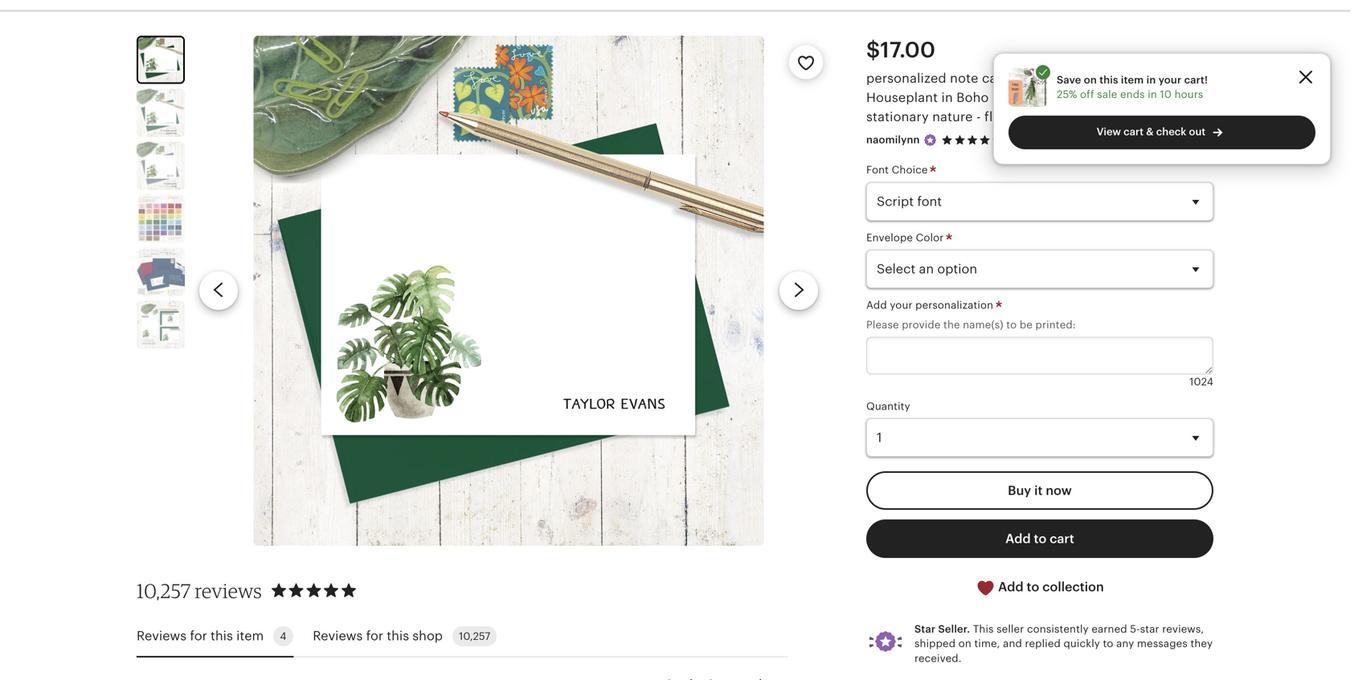Task type: locate. For each thing, give the bounding box(es) containing it.
this left shop
[[387, 629, 409, 644]]

planter
[[992, 91, 1036, 105]]

item inside save on this item in your cart! 25% off sale ends in 10 hours
[[1121, 74, 1144, 86]]

your inside save on this item in your cart! 25% off sale ends in 10 hours
[[1159, 74, 1182, 86]]

reviews
[[195, 579, 262, 603]]

0 vertical spatial on
[[1084, 74, 1097, 86]]

in
[[1146, 74, 1156, 86], [1148, 88, 1157, 100], [941, 91, 953, 105]]

personalized note card set watercolor monstera houseplant in image 5 image
[[137, 248, 185, 296]]

star_seller image
[[923, 133, 937, 148]]

cart left &
[[1124, 126, 1144, 138]]

buy it now
[[1008, 484, 1072, 498]]

item left 4 at the left of page
[[236, 629, 264, 644]]

seller.
[[938, 623, 970, 636]]

10,257 up reviews for this item
[[137, 579, 191, 603]]

item for on
[[1121, 74, 1144, 86]]

0 vertical spatial your
[[1159, 74, 1182, 86]]

color
[[916, 232, 944, 244]]

your up please
[[890, 299, 913, 311]]

reviews,
[[1162, 623, 1204, 636]]

for
[[190, 629, 207, 644], [366, 629, 383, 644]]

this
[[1099, 74, 1118, 86], [211, 629, 233, 644], [387, 629, 409, 644]]

10,257
[[137, 579, 191, 603], [459, 631, 490, 643]]

0 vertical spatial add
[[866, 299, 887, 311]]

1 reviews from the left
[[137, 629, 187, 644]]

0 horizontal spatial cart
[[1050, 532, 1074, 546]]

0 horizontal spatial 10,257
[[137, 579, 191, 603]]

on up off
[[1084, 74, 1097, 86]]

0 horizontal spatial item
[[236, 629, 264, 644]]

- left flat
[[976, 110, 981, 124]]

seller
[[997, 623, 1024, 636]]

in up nature
[[941, 91, 953, 105]]

nature
[[932, 110, 973, 124]]

to
[[1006, 319, 1017, 331], [1034, 532, 1047, 546], [1027, 580, 1039, 595], [1103, 638, 1113, 650]]

to down the buy it now button
[[1034, 532, 1047, 546]]

monstera
[[1116, 71, 1188, 86]]

your up 10
[[1159, 74, 1182, 86]]

add up seller
[[998, 580, 1023, 595]]

buy
[[1008, 484, 1031, 498]]

provide
[[902, 319, 941, 331]]

reviews for this item
[[137, 629, 264, 644]]

quickly
[[1064, 638, 1100, 650]]

1 vertical spatial your
[[890, 299, 913, 311]]

tab list
[[137, 617, 788, 658]]

this for reviews for this shop
[[387, 629, 409, 644]]

- left 25%
[[1040, 91, 1045, 105]]

view
[[1097, 126, 1121, 138]]

menu bar
[[141, 0, 1209, 12]]

star
[[1140, 623, 1159, 636]]

personalized note card set watercolor monstera houseplant in image 1 image
[[253, 36, 764, 546], [138, 37, 183, 82]]

1 horizontal spatial reviews
[[313, 629, 363, 644]]

it
[[1034, 484, 1043, 498]]

1 for from the left
[[190, 629, 207, 644]]

0 vertical spatial item
[[1121, 74, 1144, 86]]

reviews for this shop
[[313, 629, 443, 644]]

1 horizontal spatial set
[[1046, 110, 1065, 124]]

add for add to cart
[[1005, 532, 1031, 546]]

1 horizontal spatial on
[[1084, 74, 1097, 86]]

on
[[1084, 74, 1097, 86], [958, 638, 971, 650]]

earned
[[1092, 623, 1127, 636]]

10,257 right shop
[[459, 631, 490, 643]]

personalized note card set watercolor monstera houseplant in image 4 image
[[137, 195, 185, 243]]

0 horizontal spatial reviews
[[137, 629, 187, 644]]

reviews right 4 at the left of page
[[313, 629, 363, 644]]

on inside save on this item in your cart! 25% off sale ends in 10 hours
[[1084, 74, 1097, 86]]

now
[[1046, 484, 1072, 498]]

2 for from the left
[[366, 629, 383, 644]]

shipped
[[914, 638, 956, 650]]

set
[[1014, 71, 1032, 86], [1046, 110, 1065, 124]]

1 horizontal spatial personalized note card set watercolor monstera houseplant in image 1 image
[[253, 36, 764, 546]]

add
[[866, 299, 887, 311], [1005, 532, 1031, 546], [998, 580, 1023, 595]]

reviews
[[137, 629, 187, 644], [313, 629, 363, 644]]

any
[[1116, 638, 1134, 650]]

add to cart
[[1005, 532, 1074, 546]]

on down seller.
[[958, 638, 971, 650]]

add for add your personalization
[[866, 299, 887, 311]]

1 vertical spatial set
[[1046, 110, 1065, 124]]

personalized note card set watercolor monstera houseplant in image 2 image
[[137, 89, 185, 137]]

1 vertical spatial add
[[1005, 532, 1031, 546]]

this up sale
[[1099, 74, 1118, 86]]

cart inside button
[[1050, 532, 1074, 546]]

for left shop
[[366, 629, 383, 644]]

0 horizontal spatial for
[[190, 629, 207, 644]]

this inside save on this item in your cart! 25% off sale ends in 10 hours
[[1099, 74, 1118, 86]]

this down reviews at the bottom left of page
[[211, 629, 233, 644]]

set left of
[[1046, 110, 1065, 124]]

to inside this seller consistently earned 5-star reviews, shipped on time, and replied quickly to any messages they received.
[[1103, 638, 1113, 650]]

received.
[[914, 653, 962, 665]]

add up please
[[866, 299, 887, 311]]

add to collection button
[[866, 568, 1213, 608]]

font choice
[[866, 164, 931, 176]]

please provide the name(s) to be printed:
[[866, 319, 1076, 331]]

and
[[1003, 638, 1022, 650]]

2 vertical spatial add
[[998, 580, 1023, 595]]

set up planter
[[1014, 71, 1032, 86]]

2 horizontal spatial this
[[1099, 74, 1118, 86]]

0 vertical spatial 10,257
[[137, 579, 191, 603]]

off
[[1080, 88, 1094, 100]]

to down earned
[[1103, 638, 1113, 650]]

1 horizontal spatial this
[[387, 629, 409, 644]]

cart!
[[1184, 74, 1208, 86]]

hours
[[1175, 88, 1203, 100]]

Add your personalization text field
[[866, 337, 1213, 375]]

1 vertical spatial -
[[1040, 91, 1045, 105]]

10
[[1160, 88, 1172, 100]]

10,257 for 10,257
[[459, 631, 490, 643]]

1 horizontal spatial 10,257
[[459, 631, 490, 643]]

0 vertical spatial set
[[1014, 71, 1032, 86]]

for down '10,257 reviews'
[[190, 629, 207, 644]]

1 horizontal spatial your
[[1159, 74, 1182, 86]]

1 vertical spatial 10,257
[[459, 631, 490, 643]]

personalized
[[866, 71, 946, 86]]

1 vertical spatial item
[[236, 629, 264, 644]]

the
[[943, 319, 960, 331]]

0 horizontal spatial on
[[958, 638, 971, 650]]

1 horizontal spatial cart
[[1124, 126, 1144, 138]]

1 horizontal spatial item
[[1121, 74, 1144, 86]]

boho
[[956, 91, 989, 105]]

of
[[1069, 110, 1082, 124]]

0 horizontal spatial set
[[1014, 71, 1032, 86]]

1 vertical spatial on
[[958, 638, 971, 650]]

cart down now
[[1050, 532, 1074, 546]]

add down buy
[[1005, 532, 1031, 546]]

- left the save at the top right of page
[[1036, 71, 1041, 86]]

personalization
[[915, 299, 993, 311]]

for for item
[[190, 629, 207, 644]]

save
[[1057, 74, 1081, 86]]

view cart & check out link
[[1008, 116, 1315, 150]]

your
[[1159, 74, 1182, 86], [890, 299, 913, 311]]

stationary
[[866, 110, 929, 124]]

out
[[1189, 126, 1206, 138]]

0 horizontal spatial this
[[211, 629, 233, 644]]

font
[[866, 164, 889, 176]]

4
[[280, 631, 286, 643]]

houseplant
[[866, 91, 938, 105]]

cart
[[1124, 126, 1144, 138], [1050, 532, 1074, 546]]

-
[[1036, 71, 1041, 86], [1040, 91, 1045, 105], [976, 110, 981, 124]]

card
[[982, 71, 1010, 86]]

1 vertical spatial cart
[[1050, 532, 1074, 546]]

1 horizontal spatial for
[[366, 629, 383, 644]]

12
[[1085, 110, 1098, 124]]

25%
[[1057, 88, 1077, 100]]

item up ends
[[1121, 74, 1144, 86]]

reviews down '10,257 reviews'
[[137, 629, 187, 644]]

2 reviews from the left
[[313, 629, 363, 644]]

naomilynn
[[866, 134, 920, 146]]



Task type: describe. For each thing, give the bounding box(es) containing it.
time,
[[974, 638, 1000, 650]]

this seller consistently earned 5-star reviews, shipped on time, and replied quickly to any messages they received.
[[914, 623, 1213, 665]]

shop
[[412, 629, 443, 644]]

replied
[[1025, 638, 1061, 650]]

flat
[[984, 110, 1005, 124]]

bohemian
[[1115, 91, 1177, 105]]

consistently
[[1027, 623, 1089, 636]]

this
[[973, 623, 994, 636]]

naomilynn link
[[866, 134, 920, 146]]

view cart & check out
[[1097, 126, 1206, 138]]

on inside this seller consistently earned 5-star reviews, shipped on time, and replied quickly to any messages they received.
[[958, 638, 971, 650]]

quantity
[[866, 400, 910, 413]]

0 vertical spatial cart
[[1124, 126, 1144, 138]]

for for shop
[[366, 629, 383, 644]]

0 horizontal spatial your
[[890, 299, 913, 311]]

10,257 reviews
[[137, 579, 262, 603]]

10,257 for 10,257 reviews
[[137, 579, 191, 603]]

tab list containing reviews for this item
[[137, 617, 788, 658]]

$17.00
[[866, 37, 935, 62]]

ends
[[1120, 88, 1145, 100]]

name(s)
[[963, 319, 1003, 331]]

personalized note card set watercolor monstera houseplant in image 6 image
[[137, 301, 185, 349]]

to left collection
[[1027, 580, 1039, 595]]

0 vertical spatial -
[[1036, 71, 1041, 86]]

sale
[[1097, 88, 1117, 100]]

envelope
[[866, 232, 913, 244]]

printed:
[[1035, 319, 1076, 331]]

check
[[1156, 126, 1186, 138]]

item for for
[[236, 629, 264, 644]]

reviews for reviews for this shop
[[313, 629, 363, 644]]

in up "bohemian"
[[1146, 74, 1156, 86]]

reviews for reviews for this item
[[137, 629, 187, 644]]

choice
[[892, 164, 928, 176]]

in inside personalized note card set - watercolor monstera houseplant in boho planter - stationery bohemian stationary nature - flat cards set of 12
[[941, 91, 953, 105]]

in left 10
[[1148, 88, 1157, 100]]

note
[[950, 71, 978, 86]]

be
[[1020, 319, 1033, 331]]

personalized note card set - watercolor monstera houseplant in boho planter - stationery bohemian stationary nature - flat cards set of 12
[[866, 71, 1188, 124]]

this for reviews for this item
[[211, 629, 233, 644]]

2 vertical spatial -
[[976, 110, 981, 124]]

watercolor
[[1044, 71, 1113, 86]]

messages
[[1137, 638, 1188, 650]]

please
[[866, 319, 899, 331]]

1024
[[1189, 376, 1213, 388]]

star
[[914, 623, 936, 636]]

0 horizontal spatial personalized note card set watercolor monstera houseplant in image 1 image
[[138, 37, 183, 82]]

add your personalization
[[866, 299, 996, 311]]

add to cart button
[[866, 520, 1213, 559]]

they
[[1190, 638, 1213, 650]]

buy it now button
[[866, 472, 1213, 510]]

star seller.
[[914, 623, 970, 636]]

to left the be
[[1006, 319, 1017, 331]]

this for save on this item in your cart! 25% off sale ends in 10 hours
[[1099, 74, 1118, 86]]

stationery
[[1048, 91, 1111, 105]]

collection
[[1042, 580, 1104, 595]]

save on this item in your cart! 25% off sale ends in 10 hours
[[1057, 74, 1208, 100]]

add to collection
[[995, 580, 1104, 595]]

personalized note card set watercolor monstera houseplant in image 3 image
[[137, 142, 185, 190]]

&
[[1146, 126, 1154, 138]]

5-
[[1130, 623, 1140, 636]]

envelope color
[[866, 232, 947, 244]]

cards
[[1008, 110, 1043, 124]]

add for add to collection
[[998, 580, 1023, 595]]



Task type: vqa. For each thing, say whether or not it's contained in the screenshot.
the this for Reviews for this shop
yes



